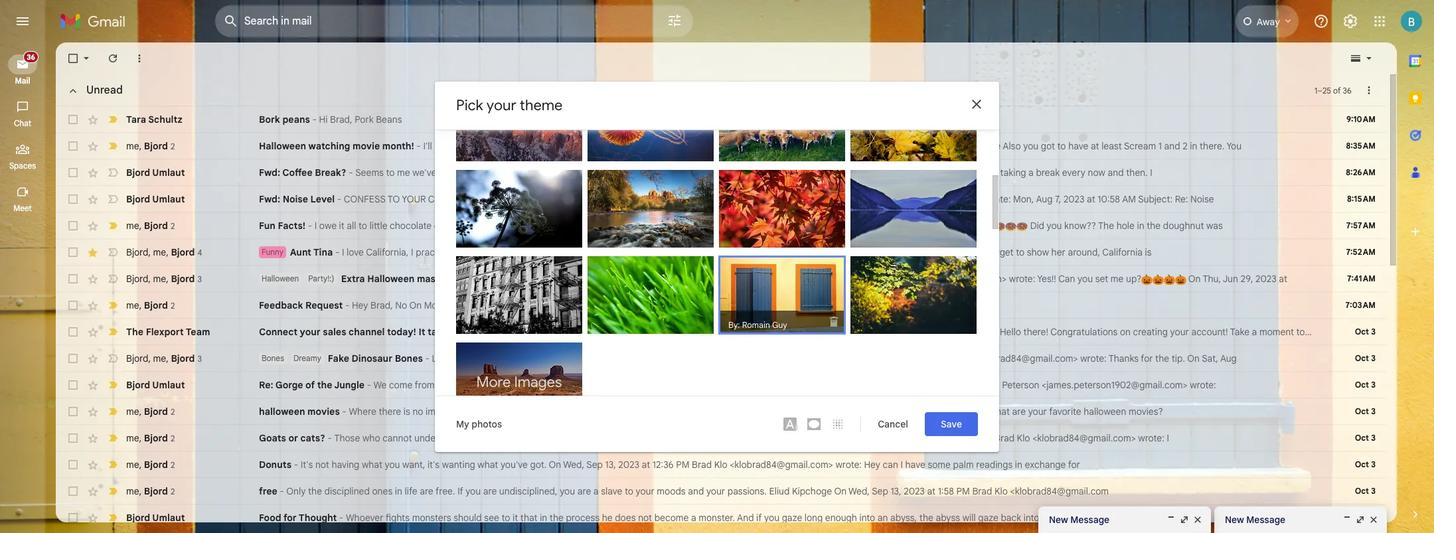 Task type: locate. For each thing, give the bounding box(es) containing it.
umlaut for fwd: coffee break? - seems to me we've all been taking a little break. thinking about our personal lives or thinking about keeping our jobs. breaks are good. it's not a bad idea taking a break every now and then. i
[[152, 167, 185, 179]]

8:26 am
[[1347, 167, 1376, 177]]

0 horizontal spatial should
[[454, 512, 482, 524]]

keeping
[[775, 167, 808, 179]]

are left good.
[[880, 167, 894, 179]]

guys up by: greg bullock
[[850, 220, 870, 232]]

1 🎃 image from the left
[[1153, 274, 1164, 285]]

<james.peterson1902@gmail.com>
[[1042, 379, 1188, 391]]

percent right 10
[[558, 273, 591, 285]]

1 vertical spatial all
[[347, 220, 356, 232]]

5 important mainly because it was sent directly to you. switch from the top
[[106, 405, 120, 418]]

to left put
[[485, 432, 494, 444]]

of right 25
[[1334, 85, 1341, 95]]

about down halloween watching movie month! - i'll say this: the scariest monster in the world is human beings and what we are capable of, especially when we get together. jordan peele also you got to have at least scream 1 and 2 in there. you
[[748, 167, 772, 179]]

15 row from the top
[[56, 478, 1387, 505]]

0 horizontal spatial it's
[[301, 459, 313, 471]]

1 vertical spatial 13,
[[891, 486, 902, 498]]

5 oct 3 from the top
[[1356, 433, 1376, 443]]

tue, down still
[[810, 353, 828, 365]]

no left horror.
[[511, 406, 522, 418]]

gaze right abyss
[[979, 512, 999, 524]]

by: right wait,
[[729, 320, 740, 331]]

2 vertical spatial for
[[284, 512, 297, 524]]

0 vertical spatial back
[[559, 353, 579, 365]]

2023 right 28,
[[481, 300, 502, 312]]

there.
[[1200, 140, 1225, 152]]

halloween
[[259, 406, 305, 418], [1084, 406, 1127, 418]]

oct for goats or cats? - those who cannot understand how to put their thoughts on ice should not enter into the heat of debate. friedrich nietzsche on tue, sep 12, 2023 at 4:19 pm brad klo <klobrad84@gmail.com> wrote: i
[[1356, 433, 1370, 443]]

tue,
[[538, 220, 556, 232], [810, 353, 828, 365], [654, 406, 671, 418], [874, 432, 892, 444]]

6:27
[[515, 300, 532, 312]]

3 me , bjord 2 from the top
[[126, 299, 175, 311]]

7 important mainly because it was sent directly to you. switch from the top
[[106, 458, 120, 472]]

0 horizontal spatial congratulations
[[536, 326, 603, 338]]

all left been
[[439, 167, 448, 179]]

chocolate
[[390, 220, 432, 232]]

1 horizontal spatial 1
[[1315, 85, 1318, 95]]

dark down reflect
[[545, 379, 564, 391]]

1 vertical spatial guys
[[967, 406, 987, 418]]

1 horizontal spatial no
[[511, 406, 522, 418]]

there right where
[[379, 406, 401, 418]]

just
[[455, 326, 472, 338]]

2 for feedback request - hey brad, no on mon, aug 28, 2023 at 6:27 pm brad klo <klobrad84@gmail.com> wrote:
[[171, 301, 175, 311]]

1 horizontal spatial re:
[[1176, 193, 1189, 205]]

the left flexport
[[126, 326, 144, 338]]

4 bjord umlaut from the top
[[126, 512, 185, 524]]

abyss
[[936, 512, 961, 524]]

to right the seems
[[386, 167, 395, 179]]

halloween down bork
[[259, 140, 306, 152]]

guy
[[771, 245, 786, 256], [773, 320, 788, 331]]

aug left 7,
[[1037, 193, 1053, 205]]

on left fri,
[[734, 273, 747, 285]]

7 me , bjord 2 from the top
[[126, 485, 175, 497]]

debate.
[[741, 432, 774, 444]]

oct 3 for re: gorge of the jungle - we come from a dark abyss, we end in a dark abyss, and we call the luminous interval life. nikos kazantzakis on mon, sep 11, 2023 at 10:24 am james peterson <james.peterson1902@gmail.com> wrote:
[[1356, 380, 1376, 390]]

at left '1:17'
[[688, 246, 696, 258]]

13 row from the top
[[56, 425, 1387, 452]]

is up "photos"
[[502, 406, 509, 418]]

2 by: grzegorz głowaty from the top
[[859, 332, 942, 342]]

2 bjord umlaut from the top
[[126, 193, 185, 205]]

12 row from the top
[[56, 399, 1387, 425]]

1 vertical spatial fwd:
[[259, 193, 280, 205]]

1 horizontal spatial taking
[[1001, 167, 1027, 179]]

1 vertical spatial re:
[[259, 379, 273, 391]]

to down - congratulations on signing up!
[[581, 353, 590, 365]]

1 horizontal spatial there
[[477, 406, 500, 418]]

guy up holmes
[[773, 320, 788, 331]]

grzegorz for second by: grzegorz głowaty option from the bottom of the pick your theme alert dialog
[[873, 159, 907, 170]]

fake dinosaur bones - life is a mirror and will reflect back to the thinker what he thinks into it. ernest holmes on tue, aug 29, 2023 at 11:40 am brad klo <klobrad84@gmail.com> wrote: thanks for the tip. on sat, aug
[[328, 353, 1238, 365]]

mail
[[15, 76, 30, 86]]

sep down luminous
[[673, 406, 690, 418]]

by: romain guy option
[[588, 170, 714, 247], [719, 170, 846, 257], [588, 256, 714, 334], [719, 256, 846, 334]]

11 row from the top
[[56, 372, 1387, 399]]

2 głowaty from the top
[[909, 332, 942, 342]]

2 percent from the left
[[558, 273, 591, 285]]

0 horizontal spatial you
[[805, 326, 820, 338]]

8 oct 3 from the top
[[1356, 513, 1376, 523]]

on right tip.
[[1188, 353, 1200, 365]]

1 vertical spatial of
[[306, 379, 315, 391]]

you've
[[501, 459, 528, 471]]

wed, down thoughts at the left of page
[[563, 459, 585, 471]]

🍩 image
[[906, 221, 917, 232], [917, 221, 928, 232], [928, 221, 939, 232], [939, 221, 950, 232], [950, 221, 961, 232], [961, 221, 973, 232], [973, 221, 984, 232], [984, 221, 995, 232]]

are up process
[[578, 486, 591, 498]]

donuts
[[259, 459, 292, 471]]

meet heading
[[0, 203, 45, 214]]

0 horizontal spatial brad,
[[330, 114, 352, 126]]

yet!
[[788, 326, 803, 338]]

1 horizontal spatial it's
[[923, 167, 936, 179]]

7:52 am
[[1347, 247, 1376, 257]]

1 vertical spatial brad,
[[371, 300, 393, 312]]

only
[[287, 486, 306, 498]]

fun
[[259, 220, 276, 232]]

1 głowaty from the top
[[909, 159, 942, 170]]

12, up goats or cats? - those who cannot understand how to put their thoughts on ice should not enter into the heat of debate. friedrich nietzsche on tue, sep 12, 2023 at 4:19 pm brad klo <klobrad84@gmail.com> wrote: i
[[692, 406, 703, 418]]

2 row from the top
[[56, 133, 1387, 159]]

1 vertical spatial 11,
[[886, 379, 896, 391]]

disciplined
[[325, 486, 370, 498]]

4 oct from the top
[[1356, 407, 1370, 417]]

3 for congratulations on signing up!
[[1372, 327, 1376, 337]]

set
[[1096, 273, 1109, 285]]

0 horizontal spatial back
[[559, 353, 579, 365]]

5 🍩 image from the left
[[1006, 221, 1017, 232]]

dark
[[445, 379, 464, 391], [545, 379, 564, 391]]

exchange
[[1025, 459, 1066, 471]]

dinosaur
[[352, 353, 393, 365]]

1 🍩 image from the left
[[872, 221, 883, 232]]

- i love california, i practically grew up in phoenix. dan quayle on wed, aug 9, 2023 at 1:17 pm brad klo <klobrad84@gmail.com> wrote:
[[333, 246, 903, 258]]

1 oct 3 from the top
[[1356, 327, 1376, 337]]

29,
[[1241, 273, 1254, 285], [849, 353, 861, 365]]

when
[[850, 140, 873, 152]]

fun facts!
[[259, 220, 306, 232]]

bjord umlaut for fwd: coffee break?
[[126, 167, 185, 179]]

search in mail image
[[219, 9, 243, 33]]

5 row from the top
[[56, 213, 1387, 239]]

bones down connect
[[262, 353, 284, 363]]

0 horizontal spatial taking
[[475, 167, 500, 179]]

2 vertical spatial the
[[126, 326, 144, 338]]

1 vertical spatial important according to google magic. switch
[[106, 325, 120, 339]]

5 oct from the top
[[1356, 433, 1370, 443]]

up!
[[651, 326, 664, 338]]

umlaut for fwd: noise level - confess to your crimes stale end piece of white bread! ---------- forwarded message --------- from: bjord umlaut <sicritbjordd@gmail.com> date: mon, aug 7, 2023 at 10:58 am subject: re: noise
[[152, 193, 185, 205]]

important according to google magic. switch
[[106, 113, 120, 126], [106, 325, 120, 339], [106, 511, 120, 525]]

should left the see at the left of page
[[454, 512, 482, 524]]

1 vertical spatial wed,
[[563, 459, 585, 471]]

1 by: grzegorz głowaty from the top
[[859, 159, 942, 170]]

wed, down 11:26
[[612, 246, 633, 258]]

know??
[[1065, 220, 1097, 232]]

0 vertical spatial brad,
[[330, 114, 352, 126]]

into right "enter"
[[674, 432, 690, 444]]

0 vertical spatial by: grzegorz głowaty
[[859, 159, 942, 170]]

3 important mainly because it was sent directly to you. switch from the top
[[106, 299, 120, 312]]

row containing the flexport team
[[56, 319, 1387, 345]]

0 vertical spatial guy
[[771, 245, 786, 256]]

james
[[972, 379, 1000, 391]]

in right end
[[528, 379, 535, 391]]

0 vertical spatial important according to google magic. switch
[[106, 113, 120, 126]]

in right 'up'
[[498, 246, 506, 258]]

fights
[[386, 512, 410, 524]]

not
[[938, 167, 952, 179], [748, 326, 762, 338], [634, 432, 647, 444], [315, 459, 329, 471], [638, 512, 652, 524]]

2 bjord , me , bjord 3 from the top
[[126, 352, 202, 364]]

funny
[[262, 247, 284, 257]]

brad, for hi
[[330, 114, 352, 126]]

the down subject: at the top of the page
[[1147, 220, 1161, 232]]

that's
[[621, 273, 646, 285]]

a right end
[[538, 379, 543, 391]]

by: zermatt2 option
[[456, 83, 583, 161]]

by: grzegorz głowaty option
[[851, 83, 977, 171], [851, 256, 977, 344]]

3 for whoever fights monsters should see to it that in the process he does not become a monster. and if you gaze long enough into an abyss, the abyss will gaze back into you.
[[1372, 513, 1376, 523]]

0 horizontal spatial 13,
[[606, 459, 616, 471]]

important according to google magic. switch for the
[[106, 325, 120, 339]]

food for thought - whoever fights monsters should see to it that in the process he does not become a monster. and if you gaze long enough into an abyss, the abyss will gaze back into you.
[[259, 512, 1060, 524]]

2 for goats or cats? - those who cannot understand how to put their thoughts on ice should not enter into the heat of debate. friedrich nietzsche on tue, sep 12, 2023 at 4:19 pm brad klo <klobrad84@gmail.com> wrote: i
[[171, 433, 175, 443]]

4 important mainly because it was sent directly to you. switch from the top
[[106, 379, 120, 392]]

your left favorite
[[1029, 406, 1048, 418]]

fwd:
[[259, 167, 280, 179], [259, 193, 280, 205]]

2 grzegorz from the top
[[873, 332, 907, 342]]

4 not important switch from the top
[[106, 272, 120, 286]]

0 horizontal spatial 12,
[[692, 406, 703, 418]]

you left want,
[[385, 459, 400, 471]]

navigation
[[0, 43, 46, 533]]

1 gaze from the left
[[782, 512, 803, 524]]

1 important mainly because it was sent directly to you. switch from the top
[[106, 139, 120, 153]]

bjord , me , bjord 3
[[126, 273, 202, 285], [126, 352, 202, 364]]

a left mirror
[[459, 353, 464, 365]]

also
[[1003, 140, 1021, 152]]

1 vertical spatial głowaty
[[909, 332, 942, 342]]

get
[[890, 140, 904, 152]]

6 me , bjord 2 from the top
[[126, 459, 175, 471]]

1 grzegorz from the top
[[873, 159, 907, 170]]

by: terry yarbrough option
[[719, 83, 846, 171]]

movies
[[308, 406, 340, 418]]

in left life at left bottom
[[395, 486, 403, 498]]

at left 11:26
[[610, 220, 619, 232]]

7:41 am
[[1348, 274, 1376, 284]]

2 not important switch from the top
[[106, 193, 120, 206]]

it left that
[[513, 512, 518, 524]]

1 vertical spatial he
[[602, 512, 613, 524]]

7 oct 3 from the top
[[1356, 486, 1376, 496]]

0 vertical spatial fwd:
[[259, 167, 280, 179]]

reflect
[[529, 353, 556, 365]]

1 vertical spatial 1
[[1159, 140, 1163, 152]]

9 row from the top
[[56, 319, 1387, 345]]

your
[[487, 96, 517, 114], [300, 326, 321, 338], [1171, 326, 1190, 338], [1345, 326, 1364, 338], [1029, 406, 1048, 418], [636, 486, 655, 498], [707, 486, 726, 498]]

unread main content
[[56, 43, 1398, 533]]

what down who
[[362, 459, 383, 471]]

bork
[[259, 114, 280, 126]]

mail heading
[[0, 76, 45, 86]]

0 vertical spatial for
[[1141, 353, 1154, 365]]

bread!
[[586, 193, 618, 205]]

coffee
[[283, 167, 313, 179]]

2 🍩 image from the left
[[917, 221, 928, 232]]

0 vertical spatial have
[[1069, 140, 1089, 152]]

important mainly because it was sent directly to you. switch for halloween watching movie month! - i'll say this: the scariest monster in the world is human beings and what we are capable of, especially when we get together. jordan peele also you got to have at least scream 1 and 2 in there. you
[[106, 139, 120, 153]]

29, down need
[[849, 353, 861, 365]]

it
[[419, 326, 425, 338]]

by: romain guy up fri,
[[727, 245, 786, 256]]

scariest
[[490, 140, 523, 152]]

13, up the slave
[[606, 459, 616, 471]]

1 horizontal spatial gaze
[[979, 512, 999, 524]]

3 important according to google magic. switch from the top
[[106, 511, 120, 525]]

your inside alert dialog
[[487, 96, 517, 114]]

it.
[[722, 353, 730, 365]]

3 for only the disciplined ones in life are free. if you are undisciplined, you are a slave to your moods and your passions. eliud kipchoge on wed, sep 13, 2023 at 1:58 pm brad klo <klobrad84@gmail.com
[[1372, 486, 1376, 496]]

tab list
[[1398, 43, 1435, 486]]

bjord umlaut for re: gorge of the jungle
[[126, 379, 185, 391]]

0 vertical spatial głowaty
[[909, 159, 942, 170]]

🛣 image
[[914, 248, 925, 259]]

0 horizontal spatial the
[[126, 326, 144, 338]]

2 for halloween watching movie month! - i'll say this: the scariest monster in the world is human beings and what we are capable of, especially when we get together. jordan peele also you got to have at least scream 1 and 2 in there. you
[[171, 141, 175, 151]]

1 not important switch from the top
[[106, 166, 120, 179]]

halloween down california,
[[368, 273, 415, 285]]

schultz
[[148, 114, 183, 126]]

2023 down save
[[926, 432, 947, 444]]

12, left save button
[[913, 432, 924, 444]]

can
[[883, 459, 899, 471]]

1 horizontal spatial of
[[730, 432, 739, 444]]

klo down the forwarded
[[681, 220, 694, 232]]

1 vertical spatial 12,
[[913, 432, 924, 444]]

5 not important switch from the top
[[106, 352, 120, 365]]

forget
[[988, 246, 1014, 258]]

grzegorz for second by: grzegorz głowaty option
[[873, 332, 907, 342]]

are
[[741, 140, 755, 152], [880, 167, 894, 179], [1013, 406, 1026, 418], [420, 486, 434, 498], [483, 486, 497, 498], [578, 486, 591, 498]]

row
[[56, 106, 1387, 133], [56, 133, 1387, 159], [56, 159, 1387, 186], [56, 186, 1387, 213], [56, 213, 1387, 239], [56, 239, 1387, 266], [56, 266, 1387, 292], [56, 292, 1387, 319], [56, 319, 1387, 345], [56, 345, 1387, 372], [56, 372, 1387, 399], [56, 399, 1387, 425], [56, 425, 1387, 452], [56, 452, 1387, 478], [56, 478, 1387, 505], [56, 505, 1387, 531]]

3 oct 3 from the top
[[1356, 380, 1376, 390]]

2 important according to google magic. switch from the top
[[106, 325, 120, 339]]

głowaty for second by: grzegorz głowaty option from the bottom of the pick your theme alert dialog
[[909, 159, 942, 170]]

pick your theme
[[456, 96, 563, 114]]

6 🍩 image from the left
[[1017, 221, 1028, 232]]

whoever
[[346, 512, 384, 524]]

important mainly because it was sent directly to you. switch
[[106, 139, 120, 153], [106, 219, 120, 232], [106, 299, 120, 312], [106, 379, 120, 392], [106, 405, 120, 418], [106, 432, 120, 445], [106, 458, 120, 472], [106, 485, 120, 498]]

at left 12:36
[[642, 459, 650, 471]]

2023 down 11:40
[[898, 379, 919, 391]]

donuts - it's not having what you want, it's wanting what you've got. on wed, sep 13, 2023 at 12:36 pm brad klo <klobrad84@gmail.com> wrote: hey can i have some palm readings in exchange for
[[259, 459, 1081, 471]]

re: gorge of the jungle - we come from a dark abyss, we end in a dark abyss, and we call the luminous interval life. nikos kazantzakis on mon, sep 11, 2023 at 10:24 am james peterson <james.peterson1902@gmail.com> wrote:
[[259, 379, 1217, 391]]

9,
[[654, 246, 662, 258]]

at left "least"
[[1091, 140, 1100, 152]]

1 horizontal spatial you
[[1227, 140, 1242, 152]]

have
[[1069, 140, 1089, 152], [906, 459, 926, 471]]

2 for free - only the disciplined ones in life are free. if you are undisciplined, you are a slave to your moods and your passions. eliud kipchoge on wed, sep 13, 2023 at 1:58 pm brad klo <klobrad84@gmail.com
[[171, 487, 175, 497]]

6 important mainly because it was sent directly to you. switch from the top
[[106, 432, 120, 445]]

by: grzegorz głowaty for second by: grzegorz głowaty option
[[859, 332, 942, 342]]

6 🍩 image from the left
[[961, 221, 973, 232]]

1 important according to google magic. switch from the top
[[106, 113, 120, 126]]

8 oct from the top
[[1356, 513, 1370, 523]]

🎃 image
[[1153, 274, 1164, 285], [1164, 274, 1176, 285], [1176, 274, 1187, 285]]

1 horizontal spatial dark
[[545, 379, 564, 391]]

1 horizontal spatial about
[[748, 167, 772, 179]]

california
[[1103, 246, 1143, 258]]

0 horizontal spatial dark
[[445, 379, 464, 391]]

to down the confess
[[359, 220, 367, 232]]

1 horizontal spatial little
[[510, 167, 528, 179]]

fake
[[328, 353, 349, 365]]

your left moods
[[636, 486, 655, 498]]

am right 10:58
[[1123, 193, 1137, 205]]

a right become
[[691, 512, 697, 524]]

1 about from the left
[[597, 167, 621, 179]]

you
[[1024, 140, 1039, 152], [1047, 220, 1063, 232], [1078, 273, 1093, 285], [385, 459, 400, 471], [466, 486, 481, 498], [560, 486, 575, 498], [765, 512, 780, 524]]

toggle split pane mode image
[[1350, 52, 1363, 65]]

0 vertical spatial he
[[664, 353, 674, 365]]

confess
[[344, 193, 386, 205]]

up
[[485, 246, 496, 258]]

mirror
[[467, 353, 492, 365]]

by: greg bullock option containing by: greg bullock
[[851, 170, 977, 257]]

11, up cancel button
[[886, 379, 896, 391]]

7 oct from the top
[[1356, 486, 1370, 496]]

1 fwd: from the top
[[259, 167, 280, 179]]

beings
[[655, 140, 683, 152]]

3 bjord umlaut from the top
[[126, 379, 185, 391]]

not important switch
[[106, 166, 120, 179], [106, 193, 120, 206], [106, 246, 120, 259], [106, 272, 120, 286], [106, 352, 120, 365]]

2 horizontal spatial our
[[811, 167, 825, 179]]

1 horizontal spatial back
[[1001, 512, 1022, 524]]

8 🍩 image from the left
[[984, 221, 995, 232]]

1 vertical spatial by: grzegorz głowaty option
[[851, 256, 977, 344]]

sales
[[323, 326, 346, 338]]

by: romain guy up ernest
[[729, 320, 788, 331]]

3 not important switch from the top
[[106, 246, 120, 259]]

is
[[614, 140, 621, 152], [1146, 246, 1152, 258], [450, 353, 457, 365], [404, 406, 410, 418], [502, 406, 509, 418]]

you right 'did'
[[1047, 220, 1063, 232]]

2 horizontal spatial of
[[1334, 85, 1341, 95]]

your up tip.
[[1171, 326, 1190, 338]]

0 vertical spatial 29,
[[1241, 273, 1254, 285]]

not important switch for extra halloween masks
[[106, 272, 120, 286]]

at left 7:08
[[818, 273, 827, 285]]

1
[[1315, 85, 1318, 95], [1159, 140, 1163, 152]]

cancel button
[[867, 412, 920, 436]]

1 vertical spatial bjord , me , bjord 3
[[126, 352, 202, 364]]

sat,
[[1202, 353, 1219, 365]]

little up california,
[[370, 220, 388, 232]]

1 horizontal spatial 12,
[[913, 432, 924, 444]]

bjord , me , bjord 3 for fake dinosaur bones
[[126, 352, 202, 364]]

0 vertical spatial romain
[[741, 245, 769, 256]]

1 row from the top
[[56, 106, 1387, 133]]

6 oct 3 from the top
[[1356, 460, 1376, 470]]

romain up ernest
[[743, 320, 771, 331]]

row containing tara schultz
[[56, 106, 1387, 133]]

1 horizontal spatial guys
[[967, 406, 987, 418]]

oct 3 for donuts - it's not having what you want, it's wanting what you've got. on wed, sep 13, 2023 at 12:36 pm brad klo <klobrad84@gmail.com> wrote: hey can i have some palm readings in exchange for
[[1356, 460, 1376, 470]]

ernest
[[732, 353, 760, 365]]

0 horizontal spatial will
[[513, 353, 526, 365]]

important mainly because it was sent directly to you. switch for re: gorge of the jungle - we come from a dark abyss, we end in a dark abyss, and we call the luminous interval life. nikos kazantzakis on mon, sep 11, 2023 at 10:24 am james peterson <james.peterson1902@gmail.com> wrote:
[[106, 379, 120, 392]]

1 vertical spatial should
[[454, 512, 482, 524]]

2 fwd: from the top
[[259, 193, 280, 205]]

my photos button
[[446, 412, 513, 436]]

6 oct from the top
[[1356, 460, 1370, 470]]

guys up 4:19
[[967, 406, 987, 418]]

taking right idea
[[1001, 167, 1027, 179]]

głowaty up 11:40
[[909, 332, 942, 342]]

california,
[[366, 246, 409, 258]]

10
[[546, 273, 556, 285]]

hey left can
[[865, 459, 881, 471]]

refresh image
[[106, 52, 120, 65]]

re: left gorge
[[259, 379, 273, 391]]

oct for donuts - it's not having what you want, it's wanting what you've got. on wed, sep 13, 2023 at 12:36 pm brad klo <klobrad84@gmail.com> wrote: hey can i have some palm readings in exchange for
[[1356, 460, 1370, 470]]

extra
[[341, 273, 365, 285]]

wed, up the enough
[[849, 486, 870, 498]]

1 bjord , me , bjord 3 from the top
[[126, 273, 202, 285]]

2 there from the left
[[477, 406, 500, 418]]

bad
[[962, 167, 978, 179]]

1 horizontal spatial 13,
[[891, 486, 902, 498]]

0 vertical spatial of
[[1334, 85, 1341, 95]]

Search in mail search field
[[215, 5, 694, 37]]

for right food
[[284, 512, 297, 524]]

0 horizontal spatial little
[[370, 220, 388, 232]]

account!
[[1192, 326, 1229, 338]]

by: greg bullock option
[[456, 170, 583, 247], [851, 170, 977, 257], [456, 256, 583, 334]]

see
[[484, 512, 500, 524]]

process
[[566, 512, 600, 524]]

0 vertical spatial should
[[603, 432, 631, 444]]

4 oct 3 from the top
[[1356, 407, 1376, 417]]

pm right 4:19
[[979, 432, 993, 444]]

paul
[[695, 273, 713, 285]]

umlaut for food for thought - whoever fights monsters should see to it that in the process he does not become a monster. and if you gaze long enough into an abyss, the abyss will gaze back into you.
[[152, 512, 185, 524]]

are up "terry"
[[741, 140, 755, 152]]

🍩 image
[[872, 221, 883, 232], [883, 221, 894, 232], [894, 221, 906, 232], [995, 221, 1006, 232], [1006, 221, 1017, 232], [1017, 221, 1028, 232]]

1 by: grzegorz głowaty option from the top
[[851, 83, 977, 171]]

1 horizontal spatial the
[[471, 140, 487, 152]]

not left the having
[[315, 459, 329, 471]]

pick your theme heading
[[456, 96, 563, 114]]

you right if on the right bottom of page
[[765, 512, 780, 524]]

1 horizontal spatial wed,
[[612, 246, 633, 258]]

1 bjord umlaut from the top
[[126, 167, 185, 179]]

important mainly because it was sent directly to you. switch for feedback request - hey brad, no on mon, aug 28, 2023 at 6:27 pm brad klo <klobrad84@gmail.com> wrote:
[[106, 299, 120, 312]]

me , bjord 2 for halloween movies
[[126, 406, 175, 418]]

fwd: for fwd: coffee break? - seems to me we've all been taking a little break. thinking about our personal lives or thinking about keeping our jobs. breaks are good. it's not a bad idea taking a break every now and then. i
[[259, 167, 280, 179]]

1 dark from the left
[[445, 379, 464, 391]]

10 row from the top
[[56, 345, 1387, 372]]

a left few
[[474, 326, 480, 338]]

on
[[605, 326, 616, 338], [1121, 326, 1131, 338], [575, 432, 586, 444]]

donuts.
[[434, 220, 466, 232]]

1 noise from the left
[[283, 193, 308, 205]]

2 horizontal spatial wed,
[[849, 486, 870, 498]]

1 horizontal spatial mon,
[[845, 379, 866, 391]]

break.
[[531, 167, 557, 179]]

1 horizontal spatial it
[[513, 512, 518, 524]]

2 me , bjord 2 from the top
[[126, 220, 175, 232]]

beans
[[376, 114, 402, 126]]

at left the 10:24
[[921, 379, 930, 391]]

0 vertical spatial or
[[700, 167, 709, 179]]

1 horizontal spatial brad,
[[371, 300, 393, 312]]

13, down can
[[891, 486, 902, 498]]

5 me , bjord 2 from the top
[[126, 432, 175, 444]]

4 me , bjord 2 from the top
[[126, 406, 175, 418]]

brad up 9,
[[659, 220, 679, 232]]

3 oct from the top
[[1356, 380, 1370, 390]]

2 oct 3 from the top
[[1356, 353, 1376, 363]]

0 horizontal spatial for
[[284, 512, 297, 524]]

2 dark from the left
[[545, 379, 564, 391]]

0 horizontal spatial 11,
[[783, 273, 793, 285]]

2 halloween from the left
[[1084, 406, 1127, 418]]

mail, 36 unread messages image
[[22, 54, 37, 67]]

2023 right 8,
[[587, 220, 608, 232]]

unread tab panel
[[56, 74, 1387, 533]]

2 for donuts - it's not having what you want, it's wanting what you've got. on wed, sep 13, 2023 at 12:36 pm brad klo <klobrad84@gmail.com> wrote: hey can i have some palm readings in exchange for
[[171, 460, 175, 470]]

back left you.
[[1001, 512, 1022, 524]]

on thu, jun 29, 2023 at
[[1187, 273, 1288, 285]]

0 horizontal spatial no
[[413, 406, 423, 418]]

brad up the 10:24
[[937, 353, 957, 365]]



Task type: vqa. For each thing, say whether or not it's contained in the screenshot.
middle the Wed,
yes



Task type: describe. For each thing, give the bounding box(es) containing it.
by: grzegorz głowaty for second by: grzegorz głowaty option from the bottom of the pick your theme alert dialog
[[859, 159, 942, 170]]

yes!!
[[1038, 273, 1057, 285]]

1 horizontal spatial our
[[649, 273, 663, 285]]

12:36
[[653, 459, 674, 471]]

dan
[[547, 246, 564, 258]]

not important switch for aunt tina
[[106, 246, 120, 259]]

me , bjord 2 for free
[[126, 485, 175, 497]]

wait,
[[697, 326, 717, 338]]

chat heading
[[0, 118, 45, 129]]

monster.
[[699, 512, 735, 524]]

facts!
[[278, 220, 306, 232]]

1 no from the left
[[413, 406, 423, 418]]

0 horizontal spatial 1
[[1159, 140, 1163, 152]]

and
[[737, 512, 754, 524]]

we up 'thinking'
[[727, 140, 739, 152]]

to left 'show'
[[1016, 246, 1025, 258]]

is right the world
[[614, 140, 621, 152]]

0 vertical spatial 13,
[[606, 459, 616, 471]]

6 row from the top
[[56, 239, 1387, 266]]

the left process
[[550, 512, 564, 524]]

a right take
[[1253, 326, 1258, 338]]

bjord , me , bjord 3 for extra halloween masks
[[126, 273, 202, 285]]

important according to google magic. switch for tara
[[106, 113, 120, 126]]

the left jungle
[[317, 379, 333, 391]]

0 vertical spatial it
[[339, 220, 345, 232]]

by: left "terry"
[[727, 159, 739, 170]]

in right hole
[[1138, 220, 1145, 232]]

brad up readings
[[995, 432, 1015, 444]]

in right monster
[[563, 140, 570, 152]]

2 taking from the left
[[1001, 167, 1027, 179]]

masks
[[417, 273, 446, 285]]

me , bjord 2 for halloween watching movie month!
[[126, 140, 175, 152]]

clicks
[[501, 326, 527, 338]]

8:15 am
[[1348, 194, 1376, 204]]

halloween for halloween
[[262, 274, 299, 284]]

oct for food for thought - whoever fights monsters should see to it that in the process he does not become a monster. and if you gaze long enough into an abyss, the abyss will gaze back into you.
[[1356, 513, 1370, 523]]

0 horizontal spatial he
[[602, 512, 613, 524]]

0 horizontal spatial bones
[[262, 353, 284, 363]]

1 horizontal spatial he
[[664, 353, 674, 365]]

wrote: down movies?
[[1139, 432, 1165, 444]]

the left thinker
[[592, 353, 606, 365]]

we left call
[[614, 379, 626, 391]]

monster
[[525, 140, 560, 152]]

0 vertical spatial guys
[[850, 220, 870, 232]]

a left the slave
[[594, 486, 599, 498]]

3 🍩 image from the left
[[928, 221, 939, 232]]

fwd: for fwd: noise level - confess to your crimes stale end piece of white bread! ---------- forwarded message --------- from: bjord umlaut <sicritbjordd@gmail.com> date: mon, aug 7, 2023 at 10:58 am subject: re: noise
[[259, 193, 280, 205]]

14 row from the top
[[56, 452, 1387, 478]]

2023 right 9,
[[664, 246, 685, 258]]

1 vertical spatial it's
[[301, 459, 313, 471]]

1 vertical spatial the
[[1099, 220, 1115, 232]]

jobs.
[[827, 167, 847, 179]]

1 oct from the top
[[1356, 327, 1370, 337]]

advanced search options image
[[662, 7, 688, 34]]

sep down cancel
[[894, 432, 911, 444]]

enough
[[826, 512, 858, 524]]

ninety
[[455, 273, 482, 285]]

where
[[349, 406, 377, 418]]

2 for halloween movies - where there is no imagination there is no horror. arthur conan doyle on tue, sep 12, 2023 at 2:50 pm brad klo <klobrad84@gmail.com> wrote: hey guys what are your favorite halloween movies?
[[171, 407, 175, 417]]

0 vertical spatial all
[[439, 167, 448, 179]]

interval
[[702, 379, 733, 391]]

request
[[306, 300, 343, 312]]

not important switch for fake dinosaur bones
[[106, 352, 120, 365]]

🚘 image
[[925, 248, 936, 259]]

sep up an
[[872, 486, 889, 498]]

been
[[451, 167, 472, 179]]

oct for re: gorge of the jungle - we come from a dark abyss, we end in a dark abyss, and we call the luminous interval life. nikos kazantzakis on mon, sep 11, 2023 at 10:24 am james peterson <james.peterson1902@gmail.com> wrote:
[[1356, 380, 1370, 390]]

1 vertical spatial back
[[1001, 512, 1022, 524]]

the flexport team
[[126, 326, 210, 338]]

are right life at left bottom
[[420, 486, 434, 498]]

bjord umlaut for fwd: noise level
[[126, 193, 185, 205]]

flexport_reverse_logo@2x
[[881, 326, 998, 338]]

feedback
[[259, 300, 303, 312]]

pick your theme alert dialog
[[435, 81, 1000, 452]]

0 vertical spatial you
[[1227, 140, 1242, 152]]

by: right still
[[859, 332, 871, 342]]

1 vertical spatial mon,
[[424, 300, 445, 312]]

i'll
[[423, 140, 432, 152]]

2 🎃 image from the left
[[1164, 274, 1176, 285]]

oct 3 for food for thought - whoever fights monsters should see to it that in the process he does not become a monster. and if you gaze long enough into an abyss, the abyss will gaze back into you.
[[1356, 513, 1376, 523]]

1 percent from the left
[[484, 273, 517, 285]]

oct 3 for free - only the disciplined ones in life are free. if you are undisciplined, you are a slave to your moods and your passions. eliud kipchoge on wed, sep 13, 2023 at 1:58 pm brad klo <klobrad84@gmail.com
[[1356, 486, 1376, 496]]

an
[[878, 512, 888, 524]]

in left "there."
[[1191, 140, 1198, 152]]

3 🍩 image from the left
[[894, 221, 906, 232]]

into left an
[[860, 512, 876, 524]]

important according to google magic. switch for bjord
[[106, 511, 120, 525]]

36
[[1344, 85, 1352, 95]]

0 horizontal spatial on
[[575, 432, 586, 444]]

the right only on the bottom left of the page
[[308, 486, 322, 498]]

oct 3 for halloween movies - where there is no imagination there is no horror. arthur conan doyle on tue, sep 12, 2023 at 2:50 pm brad klo <klobrad84@gmail.com> wrote: hey guys what are your favorite halloween movies?
[[1356, 407, 1376, 417]]

settings image
[[1343, 13, 1359, 29]]

klo down the kazantzakis
[[799, 406, 812, 418]]

3 for where there is no imagination there is no horror. arthur conan doyle on tue, sep 12, 2023 at 2:50 pm brad klo <klobrad84@gmail.com> wrote: hey guys what are your favorite halloween movies?
[[1372, 407, 1376, 417]]

oct 3 for goats or cats? - those who cannot understand how to put their thoughts on ice should not enter into the heat of debate. friedrich nietzsche on tue, sep 12, 2023 at 4:19 pm brad klo <klobrad84@gmail.com> wrote: i
[[1356, 433, 1376, 443]]

bullock
[[893, 245, 921, 256]]

your up monster.
[[707, 486, 726, 498]]

2 horizontal spatial on
[[1121, 326, 1131, 338]]

3 row from the top
[[56, 159, 1387, 186]]

28,
[[466, 300, 479, 312]]

goats
[[259, 432, 286, 444]]

umlaut for re: gorge of the jungle - we come from a dark abyss, we end in a dark abyss, and we call the luminous interval life. nikos kazantzakis on mon, sep 11, 2023 at 10:24 am james peterson <james.peterson1902@gmail.com> wrote:
[[152, 379, 185, 391]]

tue, up "enter"
[[654, 406, 671, 418]]

4 🍩 image from the left
[[995, 221, 1006, 232]]

3 🎃 image from the left
[[1176, 274, 1187, 285]]

if
[[458, 486, 463, 498]]

enter
[[650, 432, 672, 444]]

at left 10:58
[[1087, 193, 1096, 205]]

3 for it's not having what you want, it's wanting what you've got. on wed, sep 13, 2023 at 12:36 pm brad klo <klobrad84@gmail.com> wrote: hey can i have some palm readings in exchange for
[[1372, 460, 1376, 470]]

0 horizontal spatial abyss,
[[466, 379, 493, 391]]

extra halloween masks
[[341, 273, 446, 285]]

oct for free - only the disciplined ones in life are free. if you are undisciplined, you are a slave to your moods and your passions. eliud kipchoge on wed, sep 13, 2023 at 1:58 pm brad klo <klobrad84@gmail.com
[[1356, 486, 1370, 496]]

then.
[[1127, 167, 1148, 179]]

and right moods
[[688, 486, 704, 498]]

1 there from the left
[[379, 406, 401, 418]]

we
[[374, 379, 387, 391]]

wrote: down nietzsche
[[836, 459, 862, 471]]

you left got
[[1024, 140, 1039, 152]]

4 🍩 image from the left
[[939, 221, 950, 232]]

7:03 am
[[1346, 300, 1376, 310]]

from
[[415, 379, 435, 391]]

peterson
[[1003, 379, 1040, 391]]

won't
[[963, 246, 986, 258]]

1 vertical spatial it
[[513, 512, 518, 524]]

7 🍩 image from the left
[[973, 221, 984, 232]]

2 gaze from the left
[[979, 512, 999, 524]]

1 congratulations from the left
[[536, 326, 603, 338]]

🎃 image
[[1142, 274, 1153, 285]]

not left done
[[748, 326, 762, 338]]

0 vertical spatial by: romain guy
[[727, 245, 786, 256]]

tue, down of
[[538, 220, 556, 232]]

1 vertical spatial you
[[805, 326, 820, 338]]

at left the 2:50
[[729, 406, 737, 418]]

2 🍩 image from the left
[[883, 221, 894, 232]]

me , bjord 2 for feedback request
[[126, 299, 175, 311]]

holmes
[[762, 353, 794, 365]]

in right that
[[540, 512, 548, 524]]

love
[[347, 246, 364, 258]]

to right got
[[1058, 140, 1067, 152]]

important mainly because it was sent directly to you. switch for halloween movies - where there is no imagination there is no horror. arthur conan doyle on tue, sep 12, 2023 at 2:50 pm brad klo <klobrad84@gmail.com> wrote: hey guys what are your favorite halloween movies?
[[106, 405, 120, 418]]

1 horizontal spatial 11,
[[886, 379, 896, 391]]

important mainly because it was sent directly to you. switch for free - only the disciplined ones in life are free. if you are undisciplined, you are a slave to your moods and your passions. eliud kipchoge on wed, sep 13, 2023 at 1:58 pm brad klo <klobrad84@gmail.com
[[106, 485, 120, 498]]

pm right 1:58
[[957, 486, 970, 498]]

the left "heat"
[[693, 432, 707, 444]]

important mainly because it was sent directly to you. switch for goats or cats? - those who cannot understand how to put their thoughts on ice should not enter into the heat of debate. friedrich nietzsche on tue, sep 12, 2023 at 4:19 pm brad klo <klobrad84@gmail.com> wrote: i
[[106, 432, 120, 445]]

8 row from the top
[[56, 292, 1387, 319]]

klo down readings
[[995, 486, 1008, 498]]

1 🍩 image from the left
[[906, 221, 917, 232]]

and right mirror
[[495, 353, 511, 365]]

5 🍩 image from the left
[[950, 221, 961, 232]]

got.
[[530, 459, 547, 471]]

hey up 7:08
[[831, 220, 847, 232]]

wall
[[715, 273, 732, 285]]

fwd: noise level - confess to your crimes stale end piece of white bread! ---------- forwarded message --------- from: bjord umlaut <sicritbjordd@gmail.com> date: mon, aug 7, 2023 at 10:58 am subject: re: noise
[[259, 193, 1215, 205]]

7 row from the top
[[56, 266, 1387, 292]]

3 for we come from a dark abyss, we end in a dark abyss, and we call the luminous interval life. nikos kazantzakis on mon, sep 11, 2023 at 10:24 am james peterson <james.peterson1902@gmail.com> wrote:
[[1372, 380, 1376, 390]]

klo down by: greg bullock
[[888, 273, 901, 285]]

idea
[[980, 167, 998, 179]]

2 by: grzegorz głowaty option from the top
[[851, 256, 977, 344]]

thinking
[[559, 167, 594, 179]]

🎊 image
[[667, 327, 678, 339]]

bjord , me , bjord 4
[[126, 246, 202, 258]]

palm
[[954, 459, 974, 471]]

come
[[389, 379, 413, 391]]

creating
[[1134, 326, 1168, 338]]

what left you've
[[478, 459, 498, 471]]

0 vertical spatial 11,
[[783, 273, 793, 285]]

2 noise from the left
[[1191, 193, 1215, 205]]

of,
[[793, 140, 804, 152]]

cancel
[[878, 418, 909, 430]]

2023 up the slave
[[619, 459, 640, 471]]

2 congratulations from the left
[[1051, 326, 1118, 338]]

world
[[589, 140, 612, 152]]

wrote: left 🐕 'icon' on the right
[[874, 246, 901, 258]]

2 vertical spatial of
[[730, 432, 739, 444]]

1 taking from the left
[[475, 167, 500, 179]]

end
[[509, 379, 526, 391]]

at left the 6:27
[[504, 300, 513, 312]]

0 horizontal spatial or
[[289, 432, 298, 444]]

głowaty for second by: grzegorz głowaty option
[[909, 332, 942, 342]]

3 for those who cannot understand how to put their thoughts on ice should not enter into the heat of debate. friedrich nietzsche on tue, sep 12, 2023 at 4:19 pm brad klo <klobrad84@gmail.com> wrote: i
[[1372, 433, 1376, 443]]

need
[[839, 326, 861, 338]]

level
[[311, 193, 335, 205]]

thinker
[[609, 353, 638, 365]]

brad up fri,
[[731, 246, 751, 258]]

1 horizontal spatial on
[[605, 326, 616, 338]]

lives
[[679, 167, 698, 179]]

1 vertical spatial guy
[[773, 320, 788, 331]]

0 vertical spatial re:
[[1176, 193, 1189, 205]]

1 vertical spatial by: romain guy
[[729, 320, 788, 331]]

1 vertical spatial romain
[[743, 320, 771, 331]]

klo up exchange
[[1017, 432, 1031, 444]]

0 vertical spatial the
[[471, 140, 487, 152]]

0 vertical spatial 1
[[1315, 85, 1318, 95]]

16 row from the top
[[56, 505, 1387, 531]]

brad down 10
[[551, 300, 571, 312]]

<klobrad84@gmail.com> up eliud
[[730, 459, 834, 471]]

spaces heading
[[0, 161, 45, 171]]

0 vertical spatial will
[[513, 353, 526, 365]]

1 vertical spatial little
[[370, 220, 388, 232]]

hole
[[1117, 220, 1135, 232]]

4 row from the top
[[56, 186, 1387, 213]]

klo up - congratulations on signing up!
[[573, 300, 586, 312]]

that
[[521, 512, 538, 524]]

🐕 image
[[903, 248, 914, 259]]

into left it.
[[704, 353, 720, 365]]

thinking
[[712, 167, 745, 179]]

horror.
[[524, 406, 552, 418]]

brad, for hey
[[371, 300, 393, 312]]

pick
[[456, 96, 483, 114]]

1 horizontal spatial abyss,
[[566, 379, 593, 391]]

by: right '1:17'
[[727, 245, 739, 256]]

1 horizontal spatial will
[[963, 512, 976, 524]]

hello
[[1000, 326, 1022, 338]]

navigation containing mail
[[0, 43, 46, 533]]

1 halloween from the left
[[259, 406, 305, 418]]

wrote: left yes!!
[[1010, 273, 1036, 285]]

0 horizontal spatial wed,
[[563, 459, 585, 471]]

2 vertical spatial mon,
[[845, 379, 866, 391]]

2 oct from the top
[[1356, 353, 1370, 363]]

1:58
[[938, 486, 955, 498]]

images
[[514, 373, 562, 391]]

2 no from the left
[[511, 406, 522, 418]]

0 horizontal spatial our
[[624, 167, 638, 179]]

2 vertical spatial wed,
[[849, 486, 870, 498]]

oct for halloween movies - where there is no imagination there is no horror. arthur conan doyle on tue, sep 12, 2023 at 2:50 pm brad klo <klobrad84@gmail.com> wrote: hey guys what are your favorite halloween movies?
[[1356, 407, 1370, 417]]

more
[[477, 373, 511, 391]]

you right if
[[466, 486, 481, 498]]

0 horizontal spatial all
[[347, 220, 356, 232]]

am right the 10:24
[[957, 379, 971, 391]]

on right got.
[[549, 459, 561, 471]]

aug left 9,
[[635, 246, 652, 258]]

0 vertical spatial it's
[[923, 167, 936, 179]]

the left tip.
[[1156, 353, 1170, 365]]

at left 1:58
[[928, 486, 936, 498]]

we left end
[[495, 379, 507, 391]]

wanting
[[442, 459, 475, 471]]

1 horizontal spatial bones
[[395, 353, 423, 365]]

the left abyss
[[920, 512, 934, 524]]

me , bjord 2 for goats or cats?
[[126, 432, 175, 444]]

capable
[[757, 140, 791, 152]]

sleep.
[[593, 273, 619, 285]]

halloween for halloween watching movie month! - i'll say this: the scariest monster in the world is human beings and what we are capable of, especially when we get together. jordan peele also you got to have at least scream 1 and 2 in there. you
[[259, 140, 306, 152]]

by: greg bullock
[[859, 245, 921, 256]]

breaks
[[849, 167, 878, 179]]

by: down when
[[859, 159, 871, 170]]

message
[[713, 193, 751, 205]]

wrote: up wait,
[[694, 300, 721, 312]]

2 important mainly because it was sent directly to you. switch from the top
[[106, 219, 120, 232]]

free - only the disciplined ones in life are free. if you are undisciplined, you are a slave to your moods and your passions. eliud kipchoge on wed, sep 13, 2023 at 1:58 pm brad klo <klobrad84@gmail.com
[[259, 486, 1109, 498]]

to...
[[863, 326, 879, 338]]

am right 11:40
[[921, 353, 935, 365]]

there!
[[1024, 326, 1049, 338]]

<klobrad84@gmail.com> down fwd: noise level - confess to your crimes stale end piece of white bread! ---------- forwarded message --------- from: bjord umlaut <sicritbjordd@gmail.com> date: mon, aug 7, 2023 at 10:58 am subject: re: noise
[[697, 220, 800, 232]]

klo down "heat"
[[715, 459, 728, 471]]

what up "fwd: coffee break? - seems to me we've all been taking a little break. thinking about our personal lives or thinking about keeping our jobs. breaks are good. it's not a bad idea taking a break every now and then. i"
[[704, 140, 724, 152]]

least
[[1102, 140, 1122, 152]]

animals option
[[588, 83, 714, 161]]

2023 left 1:58
[[904, 486, 925, 498]]

those
[[334, 432, 360, 444]]

<klobrad84@gmail.com> up peterson
[[975, 353, 1079, 365]]

also
[[944, 246, 961, 258]]

1 horizontal spatial or
[[700, 167, 709, 179]]

me , bjord 2 for fun facts!
[[126, 220, 175, 232]]

2 horizontal spatial abyss,
[[891, 512, 918, 524]]

eliud
[[770, 486, 790, 498]]

at right jun
[[1280, 273, 1288, 285]]

1 horizontal spatial for
[[1069, 459, 1081, 471]]

important mainly because it was sent directly to you. switch for donuts - it's not having what you want, it's wanting what you've got. on wed, sep 13, 2023 at 12:36 pm brad klo <klobrad84@gmail.com> wrote: hey can i have some palm readings in exchange for
[[106, 458, 120, 472]]

on left thu,
[[1189, 273, 1201, 285]]

bjord umlaut for food for thought
[[126, 512, 185, 524]]

<klobrad84@gmail.com> down favorite
[[1033, 432, 1136, 444]]

unread
[[86, 84, 123, 97]]

2023 right 7,
[[1064, 193, 1085, 205]]

moment
[[1260, 326, 1295, 338]]

sep up cancel
[[868, 379, 884, 391]]

pm right the 2:50
[[761, 406, 774, 418]]

2023 left 7:08
[[795, 273, 816, 285]]

imagination
[[426, 406, 475, 418]]

to right the slave
[[625, 486, 634, 498]]

you up process
[[560, 486, 575, 498]]

on right no
[[410, 300, 422, 312]]

not left "enter"
[[634, 432, 647, 444]]

4
[[198, 247, 202, 257]]

at left 11:40
[[887, 353, 896, 365]]

i also won't forget to show her around, california is
[[936, 246, 1152, 258]]

0 horizontal spatial 29,
[[849, 353, 861, 365]]

1 horizontal spatial have
[[1069, 140, 1089, 152]]

10:58
[[1098, 193, 1121, 205]]

7:08
[[829, 273, 848, 285]]

11:40
[[898, 353, 919, 365]]

readings
[[977, 459, 1013, 471]]

some
[[928, 459, 951, 471]]

0 horizontal spatial of
[[306, 379, 315, 391]]

what right thinker
[[641, 353, 661, 365]]

1 horizontal spatial 29,
[[1241, 273, 1254, 285]]

me , bjord 2 for donuts
[[126, 459, 175, 471]]

2 about from the left
[[748, 167, 772, 179]]

2 horizontal spatial mon,
[[1014, 193, 1035, 205]]

their
[[513, 432, 532, 444]]

free.
[[436, 486, 455, 498]]

1 vertical spatial have
[[906, 459, 926, 471]]



